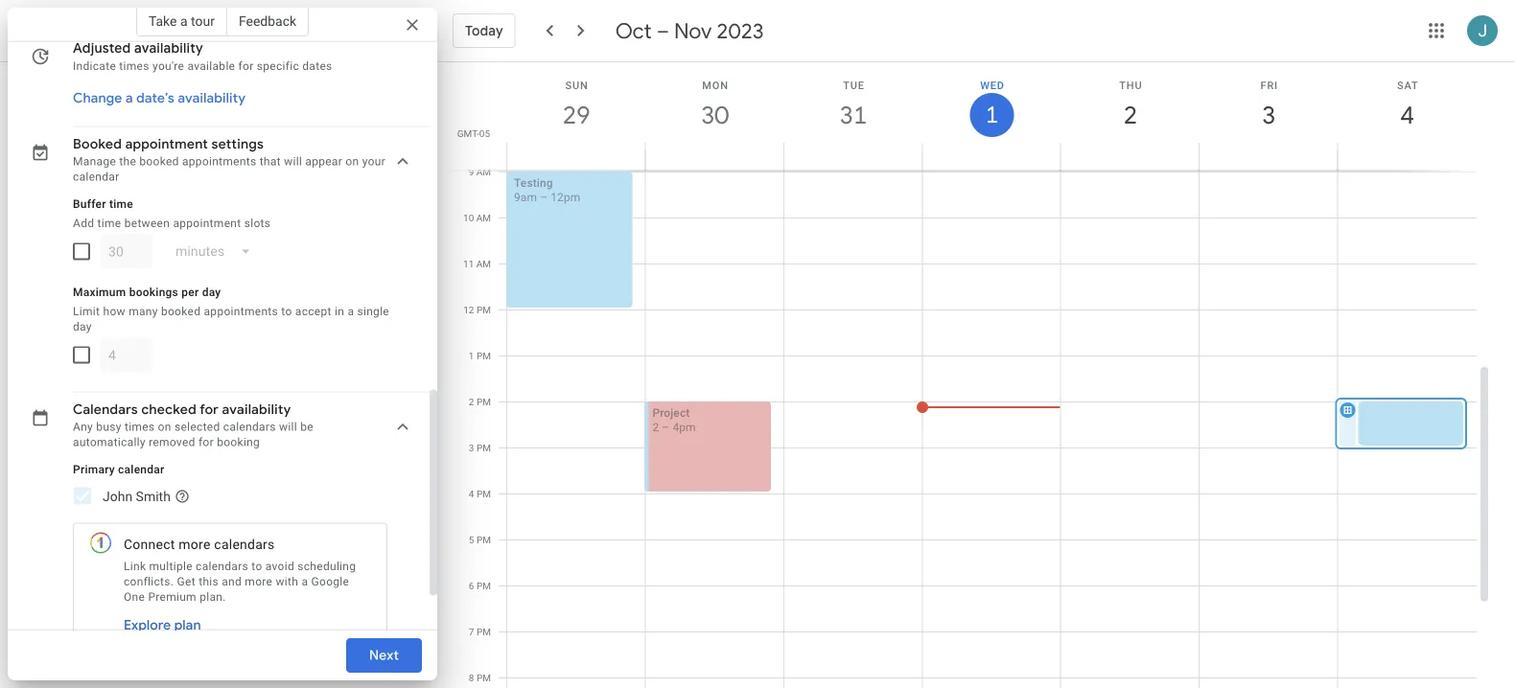 Task type: locate. For each thing, give the bounding box(es) containing it.
avoid
[[265, 560, 294, 574]]

sat 4
[[1397, 79, 1419, 131]]

oct – nov 2023
[[615, 17, 764, 44]]

2 vertical spatial am
[[476, 258, 491, 270]]

take a tour
[[149, 13, 215, 29]]

day right per
[[202, 286, 221, 299]]

0 vertical spatial time
[[109, 198, 133, 211]]

explore
[[124, 618, 171, 635]]

times right busy
[[125, 421, 155, 435]]

for left 'specific'
[[238, 60, 254, 73]]

4 up 5 at the left of the page
[[469, 489, 474, 500]]

more down avoid
[[245, 575, 273, 589]]

– for testing 9am – 12pm
[[540, 191, 548, 204]]

2 vertical spatial calendars
[[196, 560, 248, 574]]

for
[[238, 60, 254, 73], [200, 402, 219, 419], [198, 436, 214, 450]]

0 vertical spatial times
[[119, 60, 149, 73]]

booked right the
[[139, 155, 179, 169]]

you're
[[152, 60, 184, 73]]

appointments down settings
[[182, 155, 256, 169]]

2 inside project 2 – 4pm
[[652, 421, 659, 434]]

0 vertical spatial 3
[[1261, 99, 1275, 131]]

3 pm
[[469, 443, 491, 454]]

2 vertical spatial for
[[198, 436, 214, 450]]

time
[[109, 198, 133, 211], [97, 217, 121, 230]]

date's
[[136, 90, 174, 108]]

0 vertical spatial am
[[476, 166, 491, 178]]

1 vertical spatial calendar
[[118, 463, 164, 477]]

pm right 7
[[477, 627, 491, 638]]

with
[[276, 575, 298, 589]]

5 pm from the top
[[477, 489, 491, 500]]

appointment left slots at the left of page
[[173, 217, 241, 230]]

indicate
[[73, 60, 116, 73]]

1 vertical spatial to
[[252, 560, 262, 574]]

1 horizontal spatial to
[[281, 305, 292, 319]]

0 vertical spatial –
[[657, 17, 669, 44]]

change a date's availability
[[73, 90, 246, 108]]

mon
[[702, 79, 729, 91]]

pm for 3 pm
[[477, 443, 491, 454]]

0 vertical spatial availability
[[134, 40, 203, 58]]

1 vertical spatial am
[[476, 212, 491, 224]]

2 for 2
[[1122, 99, 1136, 131]]

pm up 2 pm
[[477, 350, 491, 362]]

2 am from the top
[[476, 212, 491, 224]]

to left avoid
[[252, 560, 262, 574]]

calendars inside calendars checked for availability any busy times on selected calendars will be automatically removed for booking
[[223, 421, 276, 435]]

tuesday, october 31 element
[[831, 93, 876, 137]]

0 vertical spatial day
[[202, 286, 221, 299]]

pm down the 3 pm at the bottom left of page
[[477, 489, 491, 500]]

4 pm from the top
[[477, 443, 491, 454]]

5
[[469, 535, 474, 546]]

this
[[199, 575, 219, 589]]

time right add
[[97, 217, 121, 230]]

0 vertical spatial booked
[[139, 155, 179, 169]]

am right 10
[[476, 212, 491, 224]]

9 am
[[469, 166, 491, 178]]

oct
[[615, 17, 652, 44]]

pm right '8'
[[477, 673, 491, 684]]

availability inside button
[[178, 90, 246, 108]]

2 vertical spatial –
[[662, 421, 670, 434]]

pm right 5 at the left of the page
[[477, 535, 491, 546]]

settings
[[211, 136, 264, 154]]

9 pm from the top
[[477, 673, 491, 684]]

10 am
[[463, 212, 491, 224]]

feedback
[[239, 13, 296, 29]]

appointments inside booked appointment settings manage the booked appointments that will appear on your calendar
[[182, 155, 256, 169]]

1 horizontal spatial more
[[245, 575, 273, 589]]

day
[[202, 286, 221, 299], [73, 320, 92, 334]]

1 vertical spatial 3
[[469, 443, 474, 454]]

7 pm from the top
[[477, 581, 491, 592]]

3 pm from the top
[[477, 397, 491, 408]]

1 down wed
[[984, 100, 997, 130]]

1 horizontal spatial 1
[[984, 100, 997, 130]]

calendar
[[73, 171, 119, 184], [118, 463, 164, 477]]

for down selected
[[198, 436, 214, 450]]

1 vertical spatial will
[[279, 421, 297, 435]]

30 column header
[[645, 62, 784, 170]]

0 vertical spatial 1
[[984, 100, 997, 130]]

0 horizontal spatial 4
[[469, 489, 474, 500]]

29
[[562, 99, 589, 131]]

maximum
[[73, 286, 126, 299]]

1 vertical spatial calendars
[[214, 538, 275, 553]]

2
[[1122, 99, 1136, 131], [469, 397, 474, 408], [652, 421, 659, 434]]

2 pm from the top
[[477, 350, 491, 362]]

2 vertical spatial availability
[[222, 402, 291, 419]]

0 horizontal spatial on
[[158, 421, 171, 435]]

5 pm
[[469, 535, 491, 546]]

busy
[[96, 421, 122, 435]]

buffer
[[73, 198, 106, 211]]

0 vertical spatial calendar
[[73, 171, 119, 184]]

a right with
[[302, 575, 308, 589]]

availability inside calendars checked for availability any busy times on selected calendars will be automatically removed for booking
[[222, 402, 291, 419]]

1 horizontal spatial 2
[[652, 421, 659, 434]]

0 vertical spatial on
[[346, 155, 359, 169]]

4pm
[[673, 421, 696, 434]]

0 horizontal spatial more
[[179, 538, 211, 553]]

be
[[300, 421, 313, 435]]

1 down 12
[[469, 350, 474, 362]]

1 vertical spatial availability
[[178, 90, 246, 108]]

john smith
[[103, 489, 171, 505]]

a right in
[[347, 305, 354, 319]]

day down limit
[[73, 320, 92, 334]]

1 vertical spatial on
[[158, 421, 171, 435]]

multiple
[[149, 560, 193, 574]]

– down testing
[[540, 191, 548, 204]]

0 vertical spatial appointment
[[125, 136, 208, 154]]

1 pm
[[469, 350, 491, 362]]

link
[[124, 560, 146, 574]]

testing
[[514, 176, 553, 190]]

2 horizontal spatial 2
[[1122, 99, 1136, 131]]

4 down sat at the right top of page
[[1399, 99, 1413, 131]]

more
[[179, 538, 211, 553], [245, 575, 273, 589]]

0 horizontal spatial 1
[[469, 350, 474, 362]]

0 vertical spatial calendars
[[223, 421, 276, 435]]

0 horizontal spatial 2
[[469, 397, 474, 408]]

3 up 4 pm
[[469, 443, 474, 454]]

29 column header
[[506, 62, 646, 170]]

2 down "thu"
[[1122, 99, 1136, 131]]

am
[[476, 166, 491, 178], [476, 212, 491, 224], [476, 258, 491, 270]]

more up multiple
[[179, 538, 211, 553]]

a left date's
[[126, 90, 133, 108]]

1 vertical spatial times
[[125, 421, 155, 435]]

the
[[119, 155, 136, 169]]

times inside "adjusted availability indicate times you're available for specific dates"
[[119, 60, 149, 73]]

4 inside sat 4
[[1399, 99, 1413, 131]]

1 horizontal spatial on
[[346, 155, 359, 169]]

0 vertical spatial 4
[[1399, 99, 1413, 131]]

appointments left accept
[[204, 305, 278, 319]]

booked down per
[[161, 305, 201, 319]]

will right "that"
[[284, 155, 302, 169]]

pm for 4 pm
[[477, 489, 491, 500]]

grid
[[445, 62, 1492, 688]]

for inside "adjusted availability indicate times you're available for specific dates"
[[238, 60, 254, 73]]

0 horizontal spatial day
[[73, 320, 92, 334]]

appointment
[[125, 136, 208, 154], [173, 217, 241, 230]]

a inside maximum bookings per day limit how many booked appointments to accept in a single day
[[347, 305, 354, 319]]

2 down 1 pm
[[469, 397, 474, 408]]

time right buffer
[[109, 198, 133, 211]]

a left tour
[[180, 13, 188, 29]]

– right oct on the top left of page
[[657, 17, 669, 44]]

today
[[465, 22, 503, 39]]

for up selected
[[200, 402, 219, 419]]

availability up booking
[[222, 402, 291, 419]]

next
[[369, 647, 399, 665]]

thursday, november 2 element
[[1108, 93, 1153, 137]]

6 pm from the top
[[477, 535, 491, 546]]

dates
[[302, 60, 332, 73]]

11
[[463, 258, 474, 270]]

times left you're
[[119, 60, 149, 73]]

2 inside thu 2
[[1122, 99, 1136, 131]]

pm right 12
[[477, 304, 491, 316]]

testing 9am – 12pm
[[514, 176, 580, 204]]

1 vertical spatial booked
[[161, 305, 201, 319]]

0 vertical spatial 2
[[1122, 99, 1136, 131]]

in
[[335, 305, 344, 319]]

4
[[1399, 99, 1413, 131], [469, 489, 474, 500]]

1
[[984, 100, 997, 130], [469, 350, 474, 362]]

appointment up the
[[125, 136, 208, 154]]

calendar inside booked appointment settings manage the booked appointments that will appear on your calendar
[[73, 171, 119, 184]]

will left "be"
[[279, 421, 297, 435]]

0 vertical spatial for
[[238, 60, 254, 73]]

0 vertical spatial appointments
[[182, 155, 256, 169]]

to left accept
[[281, 305, 292, 319]]

am right "9"
[[476, 166, 491, 178]]

1 vertical spatial –
[[540, 191, 548, 204]]

1 vertical spatial 1
[[469, 350, 474, 362]]

saturday, november 4 element
[[1385, 93, 1430, 137]]

monday, october 30 element
[[693, 93, 737, 137]]

how
[[103, 305, 125, 319]]

adjusted availability indicate times you're available for specific dates
[[73, 40, 332, 73]]

1 vertical spatial appointment
[[173, 217, 241, 230]]

availability
[[134, 40, 203, 58], [178, 90, 246, 108], [222, 402, 291, 419]]

pm right 6
[[477, 581, 491, 592]]

wednesday, november 1, today element
[[970, 93, 1014, 137]]

1 horizontal spatial 4
[[1399, 99, 1413, 131]]

primary calendar
[[73, 463, 164, 477]]

calendar down manage
[[73, 171, 119, 184]]

0 vertical spatial will
[[284, 155, 302, 169]]

booked inside booked appointment settings manage the booked appointments that will appear on your calendar
[[139, 155, 179, 169]]

tue 31
[[839, 79, 866, 131]]

– down project on the left bottom
[[662, 421, 670, 434]]

will
[[284, 155, 302, 169], [279, 421, 297, 435]]

am right 11
[[476, 258, 491, 270]]

3 am from the top
[[476, 258, 491, 270]]

1 pm from the top
[[477, 304, 491, 316]]

availability for for
[[222, 402, 291, 419]]

availability down available
[[178, 90, 246, 108]]

pm up 4 pm
[[477, 443, 491, 454]]

– inside project 2 – 4pm
[[662, 421, 670, 434]]

1 am from the top
[[476, 166, 491, 178]]

on left your
[[346, 155, 359, 169]]

pm down 1 pm
[[477, 397, 491, 408]]

2023
[[717, 17, 764, 44]]

1 vertical spatial 4
[[469, 489, 474, 500]]

on up the 'removed'
[[158, 421, 171, 435]]

2 down project on the left bottom
[[652, 421, 659, 434]]

3 down fri
[[1261, 99, 1275, 131]]

booking
[[217, 436, 260, 450]]

0 horizontal spatial to
[[252, 560, 262, 574]]

0 horizontal spatial 3
[[469, 443, 474, 454]]

connect
[[124, 538, 175, 553]]

limit
[[73, 305, 100, 319]]

thu
[[1119, 79, 1142, 91]]

1 vertical spatial appointments
[[204, 305, 278, 319]]

8 pm from the top
[[477, 627, 491, 638]]

availability up you're
[[134, 40, 203, 58]]

1 vertical spatial more
[[245, 575, 273, 589]]

0 vertical spatial to
[[281, 305, 292, 319]]

1 horizontal spatial 3
[[1261, 99, 1275, 131]]

any
[[73, 421, 93, 435]]

2 vertical spatial 2
[[652, 421, 659, 434]]

to inside maximum bookings per day limit how many booked appointments to accept in a single day
[[281, 305, 292, 319]]

– inside testing 9am – 12pm
[[540, 191, 548, 204]]

on inside booked appointment settings manage the booked appointments that will appear on your calendar
[[346, 155, 359, 169]]

calendar up john smith
[[118, 463, 164, 477]]



Task type: vqa. For each thing, say whether or not it's contained in the screenshot.
On
yes



Task type: describe. For each thing, give the bounding box(es) containing it.
1 vertical spatial for
[[200, 402, 219, 419]]

change
[[73, 90, 122, 108]]

one
[[124, 591, 145, 604]]

7
[[469, 627, 474, 638]]

4 column header
[[1337, 62, 1477, 170]]

maximum bookings per day limit how many booked appointments to accept in a single day
[[73, 286, 389, 334]]

fri 3
[[1261, 79, 1278, 131]]

a inside the take a tour button
[[180, 13, 188, 29]]

tue
[[843, 79, 865, 91]]

6
[[469, 581, 474, 592]]

scheduling
[[298, 560, 356, 574]]

project 2 – 4pm
[[652, 407, 696, 434]]

pm for 2 pm
[[477, 397, 491, 408]]

will inside booked appointment settings manage the booked appointments that will appear on your calendar
[[284, 155, 302, 169]]

9am
[[514, 191, 537, 204]]

pm for 6 pm
[[477, 581, 491, 592]]

12pm
[[551, 191, 580, 204]]

feedback button
[[227, 6, 309, 36]]

times inside calendars checked for availability any busy times on selected calendars will be automatically removed for booking
[[125, 421, 155, 435]]

removed
[[149, 436, 195, 450]]

30
[[700, 99, 727, 131]]

pm for 1 pm
[[477, 350, 491, 362]]

Maximum bookings per day number field
[[108, 339, 145, 373]]

primary
[[73, 463, 115, 477]]

project
[[652, 407, 690, 420]]

a inside change a date's availability button
[[126, 90, 133, 108]]

1 vertical spatial 2
[[469, 397, 474, 408]]

am for 11 am
[[476, 258, 491, 270]]

that
[[260, 155, 281, 169]]

per
[[182, 286, 199, 299]]

calendars checked for availability any busy times on selected calendars will be automatically removed for booking
[[73, 402, 313, 450]]

1 vertical spatial time
[[97, 217, 121, 230]]

take a tour button
[[136, 6, 227, 36]]

appointment inside booked appointment settings manage the booked appointments that will appear on your calendar
[[125, 136, 208, 154]]

appointment inside buffer time add time between appointment slots
[[173, 217, 241, 230]]

3 inside "fri 3"
[[1261, 99, 1275, 131]]

on inside calendars checked for availability any busy times on selected calendars will be automatically removed for booking
[[158, 421, 171, 435]]

explore plan
[[124, 618, 201, 635]]

appointments inside maximum bookings per day limit how many booked appointments to accept in a single day
[[204, 305, 278, 319]]

pm for 8 pm
[[477, 673, 491, 684]]

1 column header
[[922, 62, 1061, 170]]

10
[[463, 212, 474, 224]]

premium
[[148, 591, 197, 604]]

to inside connect more calendars link multiple calendars to avoid scheduling conflicts. get this and more with a google one premium plan.
[[252, 560, 262, 574]]

plan.
[[200, 591, 226, 604]]

sunday, october 29 element
[[554, 93, 599, 137]]

connect more calendars link multiple calendars to avoid scheduling conflicts. get this and more with a google one premium plan.
[[124, 538, 356, 604]]

12
[[463, 304, 474, 316]]

many
[[129, 305, 158, 319]]

2 column header
[[1060, 62, 1200, 170]]

fri
[[1261, 79, 1278, 91]]

google
[[311, 575, 349, 589]]

8
[[469, 673, 474, 684]]

pm for 7 pm
[[477, 627, 491, 638]]

bookings
[[129, 286, 178, 299]]

am for 10 am
[[476, 212, 491, 224]]

wed
[[980, 79, 1005, 91]]

change a date's availability button
[[65, 82, 253, 116]]

single
[[357, 305, 389, 319]]

get
[[177, 575, 196, 589]]

Buffer time number field
[[108, 235, 145, 270]]

05
[[479, 128, 490, 139]]

john
[[103, 489, 132, 505]]

accept
[[295, 305, 332, 319]]

adjusted
[[73, 40, 131, 58]]

8 pm
[[469, 673, 491, 684]]

your
[[362, 155, 386, 169]]

am for 9 am
[[476, 166, 491, 178]]

checked
[[141, 402, 197, 419]]

grid containing 29
[[445, 62, 1492, 688]]

add
[[73, 217, 94, 230]]

between
[[124, 217, 170, 230]]

available
[[187, 60, 235, 73]]

7 pm
[[469, 627, 491, 638]]

gmt-05
[[457, 128, 490, 139]]

11 am
[[463, 258, 491, 270]]

0 vertical spatial more
[[179, 538, 211, 553]]

appear
[[305, 155, 342, 169]]

friday, november 3 element
[[1247, 93, 1291, 137]]

mon 30
[[700, 79, 729, 131]]

12 pm
[[463, 304, 491, 316]]

gmt-
[[457, 128, 479, 139]]

3 column header
[[1199, 62, 1338, 170]]

booked appointment settings manage the booked appointments that will appear on your calendar
[[73, 136, 386, 184]]

thu 2
[[1119, 79, 1142, 131]]

1 horizontal spatial day
[[202, 286, 221, 299]]

calendars
[[73, 402, 138, 419]]

31 column header
[[783, 62, 923, 170]]

automatically
[[73, 436, 146, 450]]

specific
[[257, 60, 299, 73]]

today button
[[453, 8, 516, 54]]

tour
[[191, 13, 215, 29]]

conflicts.
[[124, 575, 174, 589]]

pm for 5 pm
[[477, 535, 491, 546]]

sat
[[1397, 79, 1419, 91]]

plan
[[174, 618, 201, 635]]

9
[[469, 166, 474, 178]]

1 vertical spatial day
[[73, 320, 92, 334]]

availability inside "adjusted availability indicate times you're available for specific dates"
[[134, 40, 203, 58]]

will inside calendars checked for availability any busy times on selected calendars will be automatically removed for booking
[[279, 421, 297, 435]]

availability for date's
[[178, 90, 246, 108]]

2 pm
[[469, 397, 491, 408]]

booked inside maximum bookings per day limit how many booked appointments to accept in a single day
[[161, 305, 201, 319]]

31
[[839, 99, 866, 131]]

a inside connect more calendars link multiple calendars to avoid scheduling conflicts. get this and more with a google one premium plan.
[[302, 575, 308, 589]]

2 for 2 – 4pm
[[652, 421, 659, 434]]

manage
[[73, 155, 116, 169]]

smith
[[136, 489, 171, 505]]

1 inside wed 1
[[984, 100, 997, 130]]

and
[[222, 575, 242, 589]]

take
[[149, 13, 177, 29]]

– for project 2 – 4pm
[[662, 421, 670, 434]]

pm for 12 pm
[[477, 304, 491, 316]]

wed 1
[[980, 79, 1005, 130]]



